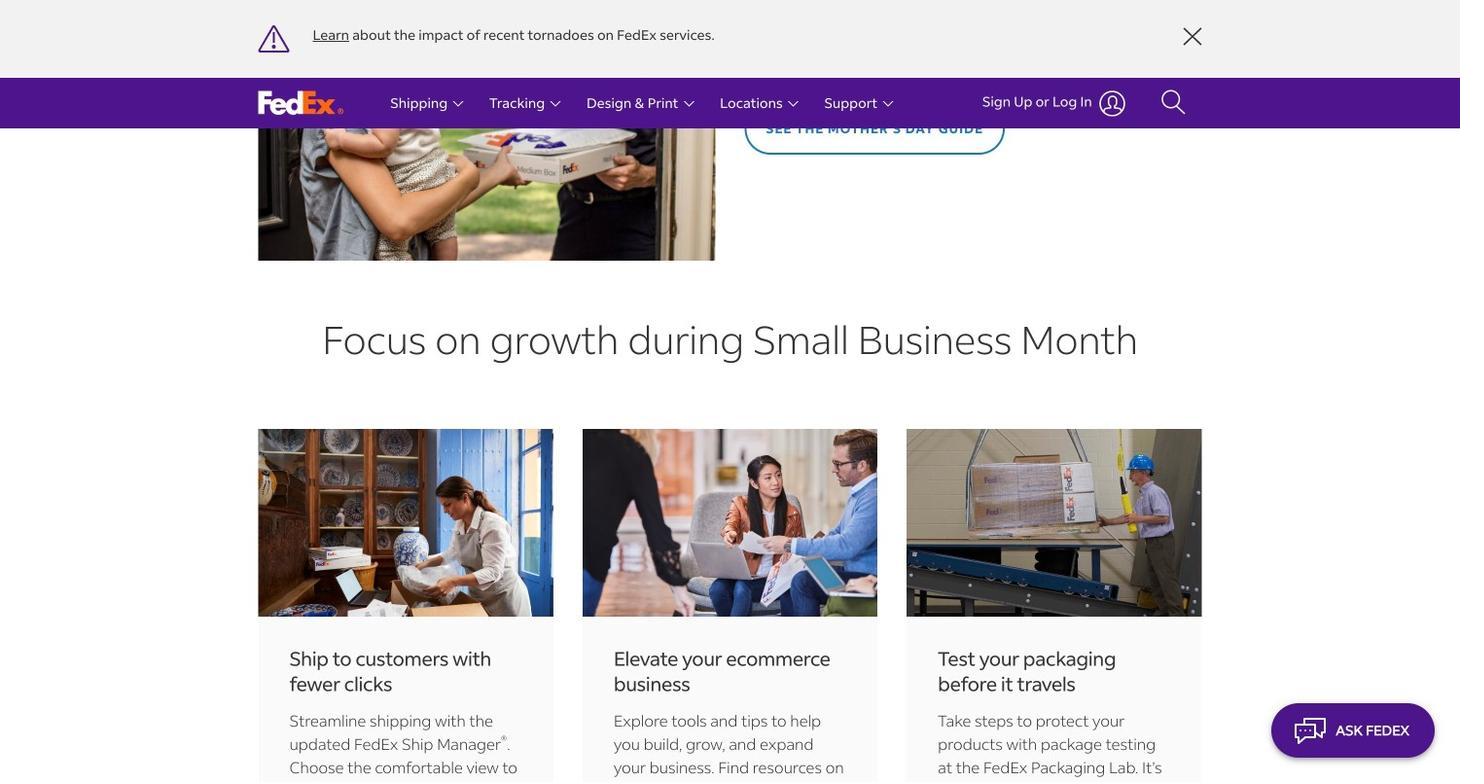 Task type: vqa. For each thing, say whether or not it's contained in the screenshot.
Dimensions per package. Enter width. text box
no



Task type: describe. For each thing, give the bounding box(es) containing it.
close the alert image
[[1184, 27, 1203, 46]]

fedex logo image
[[258, 91, 344, 115]]

focus on growth during small business month element
[[258, 314, 1203, 365]]

search image
[[1162, 89, 1187, 118]]



Task type: locate. For each thing, give the bounding box(es) containing it.
ship to customers with fewer clicks element
[[290, 646, 523, 697]]

test your packaging before it travels element
[[938, 646, 1171, 697]]

elevate your ecommerce business element
[[614, 646, 847, 697]]

sign up or log in image
[[1100, 90, 1127, 116]]



